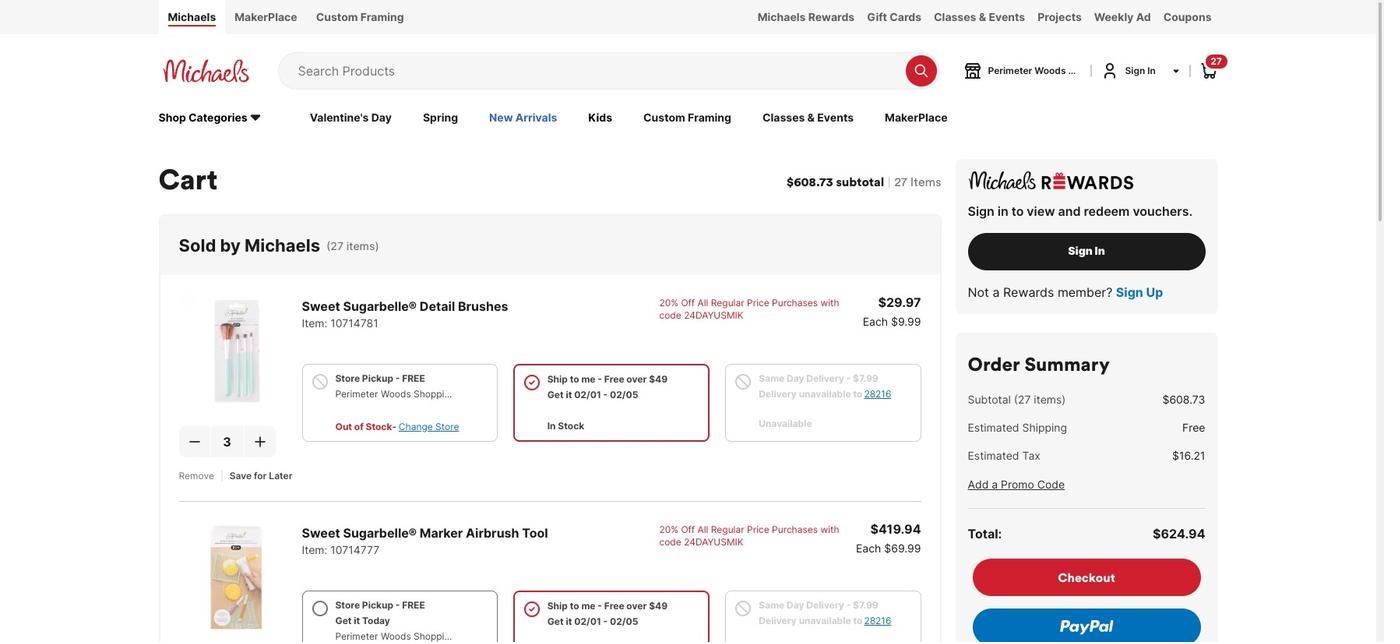 Task type: describe. For each thing, give the bounding box(es) containing it.
2 28216 from the top
[[865, 615, 892, 626]]

of
[[354, 421, 364, 432]]

2 same day delivery - $7.99 delivery unavailable to 28216 from the top
[[759, 599, 892, 626]]

1 vertical spatial custom
[[644, 110, 686, 124]]

free for shopping
[[402, 372, 425, 384]]

sweet sugarbelle® marker airbrush tool link
[[302, 525, 548, 541]]

woods inside button
[[1035, 65, 1067, 76]]

2 ship from the top
[[548, 600, 568, 612]]

change
[[399, 421, 433, 432]]

0 horizontal spatial classes & events
[[763, 110, 854, 124]]

624.94
[[1162, 526, 1206, 541]]

1 $7.99 from the top
[[853, 372, 879, 384]]

2 vertical spatial free
[[605, 600, 625, 612]]

store pickup - free get it today perimeter woods shopping center
[[336, 599, 488, 642]]

for
[[254, 470, 267, 481]]

9.99
[[899, 315, 922, 328]]

gift
[[868, 10, 888, 23]]

valentine's
[[310, 110, 369, 124]]

checkout
[[1059, 569, 1116, 585]]

1 horizontal spatial michaels
[[245, 235, 320, 255]]

item: inside sweet sugarbelle® detail brushes item: 10714781
[[302, 316, 328, 329]]

purchases for 29.97
[[772, 297, 818, 308]]

1 28216 from the top
[[865, 388, 892, 400]]

code for sweet sugarbelle® marker airbrush tool
[[660, 536, 682, 548]]

weekly ad
[[1095, 10, 1152, 23]]

in
[[998, 203, 1009, 219]]

tax
[[1023, 449, 1041, 462]]

1 over from the top
[[627, 373, 647, 385]]

later
[[269, 470, 293, 481]]

gift cards link
[[861, 0, 928, 34]]

michaels for michaels rewards
[[758, 10, 806, 23]]

sugarbelle® for detail
[[343, 298, 417, 314]]

2 02/01 from the top
[[574, 615, 601, 627]]

save for later button
[[230, 470, 293, 482]]

redeem
[[1085, 203, 1130, 219]]

out
[[336, 421, 352, 432]]

cart
[[159, 161, 218, 197]]

new
[[489, 110, 513, 124]]

1 horizontal spatial classes & events link
[[928, 0, 1032, 34]]

1 vertical spatial free
[[1183, 421, 1206, 434]]

pickup for it
[[362, 599, 394, 611]]

shipping
[[1023, 421, 1068, 434]]

419.94
[[879, 521, 922, 537]]

estimated for estimated shipping
[[968, 421, 1020, 434]]

1 horizontal spatial (
[[1015, 393, 1019, 406]]

center inside store pickup - free perimeter woods shopping center
[[458, 388, 488, 400]]

up
[[1147, 284, 1164, 300]]

total:
[[968, 526, 1003, 541]]

0 horizontal spatial framing
[[361, 10, 404, 23]]

perimeter woods shopping center
[[989, 65, 1145, 76]]

detail
[[420, 298, 455, 314]]

sweet sugarbelle® detail brushes link
[[302, 298, 509, 314]]

member?
[[1058, 284, 1113, 300]]

sign inside button
[[1069, 244, 1093, 257]]

store pickup - free perimeter woods shopping center
[[336, 372, 488, 400]]

tool
[[522, 525, 548, 541]]

events for the rightmost 'classes & events' link
[[989, 10, 1026, 23]]

1 02/05 from the top
[[610, 389, 639, 400]]

69.99
[[892, 541, 922, 555]]

shop categories
[[159, 110, 248, 124]]

$16.21
[[1173, 449, 1206, 462]]

all for sweet sugarbelle® marker airbrush tool
[[698, 524, 709, 535]]

10714781
[[331, 316, 379, 329]]

$ 624.94
[[1153, 526, 1206, 541]]

1 vertical spatial classes & events link
[[763, 110, 854, 127]]

with for 419.94
[[821, 524, 840, 535]]

subtotal
[[968, 393, 1012, 406]]

sweet sugarbelle® marker airbrush tool item: 10714777
[[302, 525, 548, 556]]

0 vertical spatial |
[[888, 174, 891, 189]]

sign in to view and redeem vouchers.
[[968, 203, 1193, 219]]

estimated tax
[[968, 449, 1041, 462]]

perimeter inside button
[[989, 65, 1033, 76]]

1 vertical spatial framing
[[688, 110, 732, 124]]

coupons
[[1164, 10, 1212, 23]]

not a rewards member? sign up
[[968, 284, 1164, 300]]

categories
[[189, 110, 248, 124]]

search button image
[[914, 63, 929, 79]]

1 vertical spatial |
[[220, 470, 224, 481]]

10714777
[[331, 543, 380, 556]]

0 vertical spatial day
[[372, 110, 392, 124]]

1 $49 from the top
[[649, 373, 668, 385]]

ad
[[1137, 10, 1152, 23]]

sign up link
[[1117, 283, 1164, 301]]

0 vertical spatial rewards
[[809, 10, 855, 23]]

in inside sign in popup button
[[1148, 65, 1156, 76]]

24dayusmik for 29.97
[[684, 309, 744, 321]]

airbrush
[[466, 525, 520, 541]]

cards
[[890, 10, 922, 23]]

sign in button
[[968, 233, 1206, 270]]

vouchers.
[[1134, 203, 1193, 219]]

1 me from the top
[[582, 373, 596, 385]]

- inside store pickup - free perimeter woods shopping center
[[396, 372, 400, 384]]

makerplace for the bottom makerplace link
[[885, 110, 948, 124]]

1 vertical spatial classes
[[763, 110, 805, 124]]

a for not
[[993, 284, 1000, 300]]

sweet sugarbelle® detail brushes item: 10714781
[[302, 298, 509, 329]]

spring link
[[423, 110, 458, 127]]

save
[[230, 470, 252, 481]]

1 vertical spatial day
[[787, 372, 805, 384]]

add a promo code button
[[968, 476, 1066, 492]]

valentine's day link
[[310, 110, 392, 127]]

remove button
[[179, 470, 214, 482]]

by
[[220, 235, 241, 255]]

2 vertical spatial in
[[548, 420, 556, 432]]

regular for 29.97
[[711, 297, 745, 308]]

get inside store pickup - free get it today perimeter woods shopping center
[[336, 615, 352, 626]]

- inside store pickup - free get it today perimeter woods shopping center
[[396, 599, 400, 611]]

29.97
[[887, 294, 922, 310]]

not
[[968, 284, 990, 300]]

608.73 for $ 608.73 subtotal | 27 items
[[794, 174, 834, 189]]

$ 419.94 each $ 69.99
[[856, 521, 922, 555]]

0 horizontal spatial stock
[[366, 421, 392, 432]]

$ 608.73
[[1163, 393, 1206, 406]]

1 horizontal spatial classes
[[934, 10, 977, 23]]

projects
[[1038, 10, 1082, 23]]

brushes
[[458, 298, 509, 314]]

perimeter inside store pickup - free perimeter woods shopping center
[[336, 388, 378, 400]]

sweet sugarbelle® marker airbrush tool image
[[179, 520, 293, 634]]

store for store pickup - free get it today perimeter woods shopping center
[[336, 599, 360, 611]]

1 vertical spatial makerplace link
[[885, 110, 948, 127]]

free for today
[[402, 599, 425, 611]]

kids
[[589, 110, 613, 124]]

custom framing for the bottom custom framing link
[[644, 110, 732, 124]]

michaels link
[[159, 0, 225, 34]]

sold
[[179, 235, 216, 255]]

) inside sold by michaels ( 27 items )
[[375, 239, 379, 252]]

$ for $ 419.94 each $ 69.99
[[871, 521, 879, 537]]

shopping inside perimeter woods shopping center button
[[1069, 65, 1112, 76]]

0 vertical spatial custom framing link
[[307, 0, 414, 34]]

mrewards_logo image
[[965, 171, 1137, 189]]

remove | save for later
[[179, 470, 293, 481]]

shop
[[159, 110, 186, 124]]

checkout button
[[973, 559, 1201, 596]]

out of stock - change store
[[336, 421, 459, 432]]

off for sweet sugarbelle® detail brushes
[[681, 297, 695, 308]]

sign left in
[[968, 203, 995, 219]]

unavailable
[[759, 418, 813, 429]]

promo
[[1002, 478, 1035, 491]]

Number Stepper text field
[[211, 426, 244, 457]]

sign in button
[[1101, 61, 1181, 80]]

1 horizontal spatial stock
[[558, 420, 585, 432]]

20% for sweet sugarbelle® detail brushes
[[660, 297, 679, 308]]

( inside sold by michaels ( 27 items )
[[327, 239, 331, 252]]

off for sweet sugarbelle® marker airbrush tool
[[681, 524, 695, 535]]

1 vertical spatial store
[[436, 421, 459, 432]]

michaels rewards link
[[752, 0, 861, 34]]

code
[[1038, 478, 1066, 491]]

code for sweet sugarbelle® detail brushes
[[660, 309, 682, 321]]



Task type: locate. For each thing, give the bounding box(es) containing it.
0 vertical spatial off
[[681, 297, 695, 308]]

1 vertical spatial center
[[458, 388, 488, 400]]

sweet sugarbelle® detail brushes image
[[179, 294, 293, 407]]

0 vertical spatial sign in
[[1126, 65, 1156, 76]]

events up subtotal
[[818, 110, 854, 124]]

items up sweet sugarbelle® detail brushes link
[[347, 239, 375, 252]]

with left $ 29.97 each $ 9.99
[[821, 297, 840, 308]]

1 24dayusmik from the top
[[684, 309, 744, 321]]

0 vertical spatial )
[[375, 239, 379, 252]]

2 me from the top
[[582, 600, 596, 612]]

$
[[787, 174, 794, 189], [879, 294, 887, 310], [892, 315, 899, 328], [1163, 393, 1170, 406], [871, 521, 879, 537], [1153, 526, 1162, 541], [885, 541, 892, 555]]

sign in inside popup button
[[1126, 65, 1156, 76]]

events left projects
[[989, 10, 1026, 23]]

sign inside popup button
[[1126, 65, 1146, 76]]

0 vertical spatial $49
[[649, 373, 668, 385]]

michaels rewards
[[758, 10, 855, 23]]

2 price from the top
[[747, 524, 770, 535]]

center inside store pickup - free get it today perimeter woods shopping center
[[458, 630, 488, 642]]

estimated
[[968, 421, 1020, 434], [968, 449, 1020, 462]]

1 vertical spatial price
[[747, 524, 770, 535]]

sweet inside sweet sugarbelle® marker airbrush tool item: 10714777
[[302, 525, 340, 541]]

subtotal ( 27 items )
[[968, 393, 1066, 406]]

1 same from the top
[[759, 372, 785, 384]]

1 vertical spatial same
[[759, 599, 785, 611]]

| left save
[[220, 470, 224, 481]]

2 regular from the top
[[711, 524, 745, 535]]

1 purchases from the top
[[772, 297, 818, 308]]

Search Input field
[[298, 53, 898, 89]]

24dayusmik for 419.94
[[684, 536, 744, 548]]

0 horizontal spatial custom framing
[[316, 10, 404, 23]]

) up shipping
[[1063, 393, 1066, 406]]

0 vertical spatial $7.99
[[853, 372, 879, 384]]

code
[[660, 309, 682, 321], [660, 536, 682, 548]]

0 vertical spatial center
[[1114, 65, 1145, 76]]

1 same day delivery - $7.99 delivery unavailable to 28216 from the top
[[759, 372, 892, 400]]

pickup inside store pickup - free get it today perimeter woods shopping center
[[362, 599, 394, 611]]

0 horizontal spatial makerplace link
[[225, 0, 307, 34]]

michaels for michaels
[[168, 10, 216, 23]]

0 vertical spatial events
[[989, 10, 1026, 23]]

0 vertical spatial item:
[[302, 316, 328, 329]]

in
[[1148, 65, 1156, 76], [1095, 244, 1106, 257], [548, 420, 556, 432]]

1 item: from the top
[[302, 316, 328, 329]]

1 regular from the top
[[711, 297, 745, 308]]

1 vertical spatial in
[[1095, 244, 1106, 257]]

0 vertical spatial ship
[[548, 373, 568, 385]]

makerplace right michaels link
[[235, 10, 297, 23]]

0 horizontal spatial makerplace
[[235, 10, 297, 23]]

1 horizontal spatial events
[[989, 10, 1026, 23]]

sweet for sweet sugarbelle® detail brushes
[[302, 298, 340, 314]]

1 vertical spatial a
[[992, 478, 998, 491]]

pickup up today
[[362, 599, 394, 611]]

perimeter woods shopping center button
[[964, 61, 1145, 80]]

2 unavailable from the top
[[799, 615, 852, 626]]

1 horizontal spatial rewards
[[1004, 284, 1055, 300]]

0 vertical spatial makerplace link
[[225, 0, 307, 34]]

2 24dayusmik from the top
[[684, 536, 744, 548]]

same day delivery - $7.99 delivery unavailable to 28216
[[759, 372, 892, 400], [759, 599, 892, 626]]

shop categories link
[[159, 110, 279, 127]]

1 vertical spatial perimeter
[[336, 388, 378, 400]]

items up shipping
[[1034, 393, 1063, 406]]

0 vertical spatial sweet
[[302, 298, 340, 314]]

woods up out of stock - change store
[[381, 388, 411, 400]]

0 vertical spatial classes
[[934, 10, 977, 23]]

1 vertical spatial pickup
[[362, 599, 394, 611]]

each down 419.94
[[856, 541, 882, 555]]

store for store pickup - free perimeter woods shopping center
[[336, 372, 360, 384]]

2 vertical spatial woods
[[381, 630, 411, 642]]

marker
[[420, 525, 463, 541]]

custom framing
[[316, 10, 404, 23], [644, 110, 732, 124]]

perimeter
[[989, 65, 1033, 76], [336, 388, 378, 400], [336, 630, 378, 642]]

1 off from the top
[[681, 297, 695, 308]]

over
[[627, 373, 647, 385], [627, 600, 647, 612]]

2 pickup from the top
[[362, 599, 394, 611]]

off
[[681, 297, 695, 308], [681, 524, 695, 535]]

perimeter down today
[[336, 630, 378, 642]]

0 vertical spatial shopping
[[1069, 65, 1112, 76]]

framing
[[361, 10, 404, 23], [688, 110, 732, 124]]

1 horizontal spatial custom framing
[[644, 110, 732, 124]]

0 vertical spatial code
[[660, 309, 682, 321]]

perimeter inside store pickup - free get it today perimeter woods shopping center
[[336, 630, 378, 642]]

woods inside store pickup - free get it today perimeter woods shopping center
[[381, 630, 411, 642]]

1 vertical spatial 24dayusmik
[[684, 536, 744, 548]]

woods down projects link
[[1035, 65, 1067, 76]]

weekly ad link
[[1089, 0, 1158, 34]]

order summary
[[968, 352, 1111, 375]]

custom framing for topmost custom framing link
[[316, 10, 404, 23]]

store inside store pickup - free perimeter woods shopping center
[[336, 372, 360, 384]]

2 ship to me - free over $49 get it 02/01 - 02/05 from the top
[[548, 600, 668, 627]]

each left 9.99
[[863, 315, 888, 328]]

view
[[1027, 203, 1056, 219]]

1 vertical spatial woods
[[381, 388, 411, 400]]

1 with from the top
[[821, 297, 840, 308]]

0 horizontal spatial 608.73
[[794, 174, 834, 189]]

valentine's day
[[310, 110, 392, 124]]

sugarbelle® inside sweet sugarbelle® detail brushes item: 10714781
[[343, 298, 417, 314]]

$ for $ 608.73 subtotal | 27 items
[[787, 174, 794, 189]]

pickup
[[362, 372, 394, 384], [362, 599, 394, 611]]

0 vertical spatial items
[[347, 239, 375, 252]]

1 price from the top
[[747, 297, 770, 308]]

1 sweet from the top
[[302, 298, 340, 314]]

1 pickup from the top
[[362, 372, 394, 384]]

store down 10714777
[[336, 599, 360, 611]]

20% off all regular price purchases with code 24dayusmik for 29.97
[[660, 297, 840, 321]]

|
[[888, 174, 891, 189], [220, 470, 224, 481]]

1 horizontal spatial items
[[1034, 393, 1063, 406]]

sold by michaels ( 27 items )
[[179, 235, 379, 255]]

regular for 419.94
[[711, 524, 745, 535]]

free down sweet sugarbelle® marker airbrush tool item: 10714777 at the left bottom of the page
[[402, 599, 425, 611]]

makerplace for topmost makerplace link
[[235, 10, 297, 23]]

0 vertical spatial same
[[759, 372, 785, 384]]

0 vertical spatial 02/01
[[574, 389, 601, 400]]

2 $7.99 from the top
[[853, 599, 879, 611]]

sign left up
[[1117, 284, 1144, 300]]

1 20% off all regular price purchases with code 24dayusmik from the top
[[660, 297, 840, 321]]

store right change
[[436, 421, 459, 432]]

estimated down subtotal
[[968, 421, 1020, 434]]

1 vertical spatial &
[[808, 110, 815, 124]]

pickup up of
[[362, 372, 394, 384]]

0 horizontal spatial |
[[220, 470, 224, 481]]

) up sweet sugarbelle® detail brushes link
[[375, 239, 379, 252]]

1 horizontal spatial classes & events
[[934, 10, 1026, 23]]

summary
[[1025, 352, 1111, 375]]

estimated shipping
[[968, 421, 1068, 434]]

regular
[[711, 297, 745, 308], [711, 524, 745, 535]]

02/01
[[574, 389, 601, 400], [574, 615, 601, 627]]

makerplace
[[235, 10, 297, 23], [885, 110, 948, 124]]

sign down sign in to view and redeem vouchers.
[[1069, 244, 1093, 257]]

all
[[698, 297, 709, 308], [698, 524, 709, 535]]

sweet inside sweet sugarbelle® detail brushes item: 10714781
[[302, 298, 340, 314]]

0 vertical spatial each
[[863, 315, 888, 328]]

2 same from the top
[[759, 599, 785, 611]]

1 vertical spatial shopping
[[414, 388, 456, 400]]

delivery
[[807, 372, 845, 384], [759, 388, 797, 400], [807, 599, 845, 611], [759, 615, 797, 626]]

1 vertical spatial each
[[856, 541, 882, 555]]

unavailable
[[799, 388, 852, 400], [799, 615, 852, 626]]

$49
[[649, 373, 668, 385], [649, 600, 668, 612]]

stock
[[558, 420, 585, 432], [366, 421, 392, 432]]

1 horizontal spatial makerplace link
[[885, 110, 948, 127]]

2 20% from the top
[[660, 524, 679, 535]]

2 free from the top
[[402, 599, 425, 611]]

michaels
[[168, 10, 216, 23], [758, 10, 806, 23], [245, 235, 320, 255]]

shopping inside store pickup - free get it today perimeter woods shopping center
[[414, 630, 456, 642]]

each inside $ 29.97 each $ 9.99
[[863, 315, 888, 328]]

2 estimated from the top
[[968, 449, 1020, 462]]

sweet for sweet sugarbelle® marker airbrush tool
[[302, 525, 340, 541]]

each
[[863, 315, 888, 328], [856, 541, 882, 555]]

ship
[[548, 373, 568, 385], [548, 600, 568, 612]]

makerplace down search button icon
[[885, 110, 948, 124]]

0 vertical spatial framing
[[361, 10, 404, 23]]

weekly
[[1095, 10, 1134, 23]]

2 all from the top
[[698, 524, 709, 535]]

1 vertical spatial code
[[660, 536, 682, 548]]

events for 'classes & events' link to the bottom
[[818, 110, 854, 124]]

store inside store pickup - free get it today perimeter woods shopping center
[[336, 599, 360, 611]]

0 vertical spatial 20% off all regular price purchases with code 24dayusmik
[[660, 297, 840, 321]]

1 02/01 from the top
[[574, 389, 601, 400]]

608.73 for $ 608.73
[[1170, 393, 1206, 406]]

2 over from the top
[[627, 600, 647, 612]]

a
[[993, 284, 1000, 300], [992, 478, 998, 491]]

0 horizontal spatial custom
[[316, 10, 358, 23]]

sugarbelle® up 10714781
[[343, 298, 417, 314]]

with for 29.97
[[821, 297, 840, 308]]

each for 29.97
[[863, 315, 888, 328]]

with left the "$ 419.94 each $ 69.99"
[[821, 524, 840, 535]]

| right subtotal
[[888, 174, 891, 189]]

ship to me - free over $49 get it 02/01 - 02/05
[[548, 373, 668, 400], [548, 600, 668, 627]]

0 vertical spatial store
[[336, 372, 360, 384]]

a right the add on the bottom right of page
[[992, 478, 998, 491]]

sign in inside button
[[1069, 244, 1106, 257]]

2 item: from the top
[[302, 543, 328, 556]]

price for 419.94
[[747, 524, 770, 535]]

free inside store pickup - free perimeter woods shopping center
[[402, 372, 425, 384]]

0 horizontal spatial items
[[347, 239, 375, 252]]

purchases
[[772, 297, 818, 308], [772, 524, 818, 535]]

it inside store pickup - free get it today perimeter woods shopping center
[[354, 615, 360, 626]]

0 vertical spatial 24dayusmik
[[684, 309, 744, 321]]

20% off all regular price purchases with code 24dayusmik
[[660, 297, 840, 321], [660, 524, 840, 548]]

0 vertical spatial &
[[979, 10, 987, 23]]

item: left 10714781
[[302, 316, 328, 329]]

1 vertical spatial 02/01
[[574, 615, 601, 627]]

2 with from the top
[[821, 524, 840, 535]]

1 all from the top
[[698, 297, 709, 308]]

today
[[362, 615, 390, 626]]

0 vertical spatial regular
[[711, 297, 745, 308]]

0 vertical spatial over
[[627, 373, 647, 385]]

new arrivals
[[489, 110, 557, 124]]

$ 29.97 each $ 9.99
[[863, 294, 922, 328]]

rewards right not
[[1004, 284, 1055, 300]]

woods down today
[[381, 630, 411, 642]]

608.73 up the $16.21 on the bottom right of the page
[[1170, 393, 1206, 406]]

items
[[911, 174, 942, 189]]

1 vertical spatial same day delivery - $7.99 delivery unavailable to 28216
[[759, 599, 892, 626]]

2 off from the top
[[681, 524, 695, 535]]

classes & events link
[[928, 0, 1032, 34], [763, 110, 854, 127]]

$ for $ 608.73
[[1163, 393, 1170, 406]]

woods
[[1035, 65, 1067, 76], [381, 388, 411, 400], [381, 630, 411, 642]]

1 unavailable from the top
[[799, 388, 852, 400]]

each for 419.94
[[856, 541, 882, 555]]

608.73
[[794, 174, 834, 189], [1170, 393, 1206, 406]]

shopping
[[1069, 65, 1112, 76], [414, 388, 456, 400], [414, 630, 456, 642]]

sugarbelle® inside sweet sugarbelle® marker airbrush tool item: 10714777
[[343, 525, 417, 541]]

0 vertical spatial classes & events
[[934, 10, 1026, 23]]

2 purchases from the top
[[772, 524, 818, 535]]

spring
[[423, 110, 458, 124]]

1 vertical spatial items
[[1034, 393, 1063, 406]]

1 vertical spatial custom framing
[[644, 110, 732, 124]]

center
[[1114, 65, 1145, 76], [458, 388, 488, 400], [458, 630, 488, 642]]

price for 29.97
[[747, 297, 770, 308]]

coupons link
[[1158, 0, 1219, 34]]

1 ship from the top
[[548, 373, 568, 385]]

order
[[968, 352, 1021, 375]]

& for 'classes & events' link to the bottom
[[808, 110, 815, 124]]

1 vertical spatial 20% off all regular price purchases with code 24dayusmik
[[660, 524, 840, 548]]

0 vertical spatial 28216
[[865, 388, 892, 400]]

1 sugarbelle® from the top
[[343, 298, 417, 314]]

1 vertical spatial custom framing link
[[644, 110, 732, 127]]

1 vertical spatial off
[[681, 524, 695, 535]]

24dayusmik
[[684, 309, 744, 321], [684, 536, 744, 548]]

2 20% off all regular price purchases with code 24dayusmik from the top
[[660, 524, 840, 548]]

items inside sold by michaels ( 27 items )
[[347, 239, 375, 252]]

2 horizontal spatial in
[[1148, 65, 1156, 76]]

sign in down sign in to view and redeem vouchers.
[[1069, 244, 1106, 257]]

1 vertical spatial regular
[[711, 524, 745, 535]]

1 20% from the top
[[660, 297, 679, 308]]

1 estimated from the top
[[968, 421, 1020, 434]]

in inside sign in button
[[1095, 244, 1106, 257]]

0 vertical spatial in
[[1148, 65, 1156, 76]]

0 horizontal spatial classes
[[763, 110, 805, 124]]

1 vertical spatial estimated
[[968, 449, 1020, 462]]

sugarbelle® up 10714777
[[343, 525, 417, 541]]

0 vertical spatial a
[[993, 284, 1000, 300]]

2 code from the top
[[660, 536, 682, 548]]

1 vertical spatial 02/05
[[610, 615, 639, 627]]

2 02/05 from the top
[[610, 615, 639, 627]]

0 vertical spatial all
[[698, 297, 709, 308]]

608.73 left subtotal
[[794, 174, 834, 189]]

estimated for estimated tax
[[968, 449, 1020, 462]]

sugarbelle® for marker
[[343, 525, 417, 541]]

2 sugarbelle® from the top
[[343, 525, 417, 541]]

purchases for 419.94
[[772, 524, 818, 535]]

0 horizontal spatial )
[[375, 239, 379, 252]]

gift cards
[[868, 10, 922, 23]]

rewards left 'gift'
[[809, 10, 855, 23]]

2 $49 from the top
[[649, 600, 668, 612]]

1 free from the top
[[402, 372, 425, 384]]

sweet up 10714777
[[302, 525, 340, 541]]

pickup for woods
[[362, 372, 394, 384]]

20% off all regular price purchases with code 24dayusmik for 419.94
[[660, 524, 840, 548]]

item: left 10714777
[[302, 543, 328, 556]]

0 horizontal spatial events
[[818, 110, 854, 124]]

1 horizontal spatial )
[[1063, 393, 1066, 406]]

free inside store pickup - free get it today perimeter woods shopping center
[[402, 599, 425, 611]]

add
[[968, 478, 989, 491]]

sweet up 10714781
[[302, 298, 340, 314]]

27 link
[[1200, 52, 1230, 80]]

free up change
[[402, 372, 425, 384]]

item: inside sweet sugarbelle® marker airbrush tool item: 10714777
[[302, 543, 328, 556]]

perimeter up of
[[336, 388, 378, 400]]

free
[[605, 373, 625, 385], [1183, 421, 1206, 434], [605, 600, 625, 612]]

0 vertical spatial free
[[605, 373, 625, 385]]

each inside the "$ 419.94 each $ 69.99"
[[856, 541, 882, 555]]

item:
[[302, 316, 328, 329], [302, 543, 328, 556]]

sign in
[[1126, 65, 1156, 76], [1069, 244, 1106, 257]]

$ for $ 29.97 each $ 9.99
[[879, 294, 887, 310]]

new arrivals link
[[489, 110, 557, 127]]

1 horizontal spatial in
[[1095, 244, 1106, 257]]

sign in down ad
[[1126, 65, 1156, 76]]

1 vertical spatial all
[[698, 524, 709, 535]]

price
[[747, 297, 770, 308], [747, 524, 770, 535]]

projects link
[[1032, 0, 1089, 34]]

ship up in stock
[[548, 373, 568, 385]]

0 vertical spatial 02/05
[[610, 389, 639, 400]]

2 vertical spatial day
[[787, 599, 805, 611]]

me
[[582, 373, 596, 385], [582, 600, 596, 612]]

subtotal
[[837, 174, 885, 189]]

pickup inside store pickup - free perimeter woods shopping center
[[362, 372, 394, 384]]

0 vertical spatial pickup
[[362, 372, 394, 384]]

$7.99 down $ 29.97 each $ 9.99
[[853, 372, 879, 384]]

sugarbelle®
[[343, 298, 417, 314], [343, 525, 417, 541]]

0 horizontal spatial in
[[548, 420, 556, 432]]

1 ship to me - free over $49 get it 02/01 - 02/05 from the top
[[548, 373, 668, 400]]

shopping inside store pickup - free perimeter woods shopping center
[[414, 388, 456, 400]]

1 code from the top
[[660, 309, 682, 321]]

perimeter down projects link
[[989, 65, 1033, 76]]

day
[[372, 110, 392, 124], [787, 372, 805, 384], [787, 599, 805, 611]]

1 vertical spatial $49
[[649, 600, 668, 612]]

28216
[[865, 388, 892, 400], [865, 615, 892, 626]]

add a promo code
[[968, 478, 1066, 491]]

in stock
[[548, 420, 585, 432]]

1 horizontal spatial 608.73
[[1170, 393, 1206, 406]]

$ for $ 624.94
[[1153, 526, 1162, 541]]

2 sweet from the top
[[302, 525, 340, 541]]

1 horizontal spatial |
[[888, 174, 891, 189]]

$ 608.73 subtotal | 27 items
[[787, 174, 942, 189]]

1 vertical spatial sugarbelle®
[[343, 525, 417, 541]]

1 vertical spatial sign in
[[1069, 244, 1106, 257]]

$7.99 down the "$ 419.94 each $ 69.99"
[[853, 599, 879, 611]]

all for sweet sugarbelle® detail brushes
[[698, 297, 709, 308]]

sign in link
[[968, 233, 1206, 283]]

sign down ad
[[1126, 65, 1146, 76]]

a for add
[[992, 478, 998, 491]]

27 inside sold by michaels ( 27 items )
[[331, 239, 344, 252]]

same
[[759, 372, 785, 384], [759, 599, 785, 611]]

center inside button
[[1114, 65, 1145, 76]]

2 vertical spatial center
[[458, 630, 488, 642]]

a right not
[[993, 284, 1000, 300]]

ship down tool on the bottom
[[548, 600, 568, 612]]

& for the rightmost 'classes & events' link
[[979, 10, 987, 23]]

1 vertical spatial me
[[582, 600, 596, 612]]

store up out
[[336, 372, 360, 384]]

20% for sweet sugarbelle® marker airbrush tool
[[660, 524, 679, 535]]

0 horizontal spatial sign in
[[1069, 244, 1106, 257]]

1 vertical spatial (
[[1015, 393, 1019, 406]]

to
[[1012, 203, 1024, 219], [570, 373, 580, 385], [854, 388, 863, 400], [570, 600, 580, 612], [854, 615, 863, 626]]

a inside button
[[992, 478, 998, 491]]

estimated up the add on the bottom right of page
[[968, 449, 1020, 462]]

woods inside store pickup - free perimeter woods shopping center
[[381, 388, 411, 400]]



Task type: vqa. For each thing, say whether or not it's contained in the screenshot.
the leftmost CLASSES & EVENTS
yes



